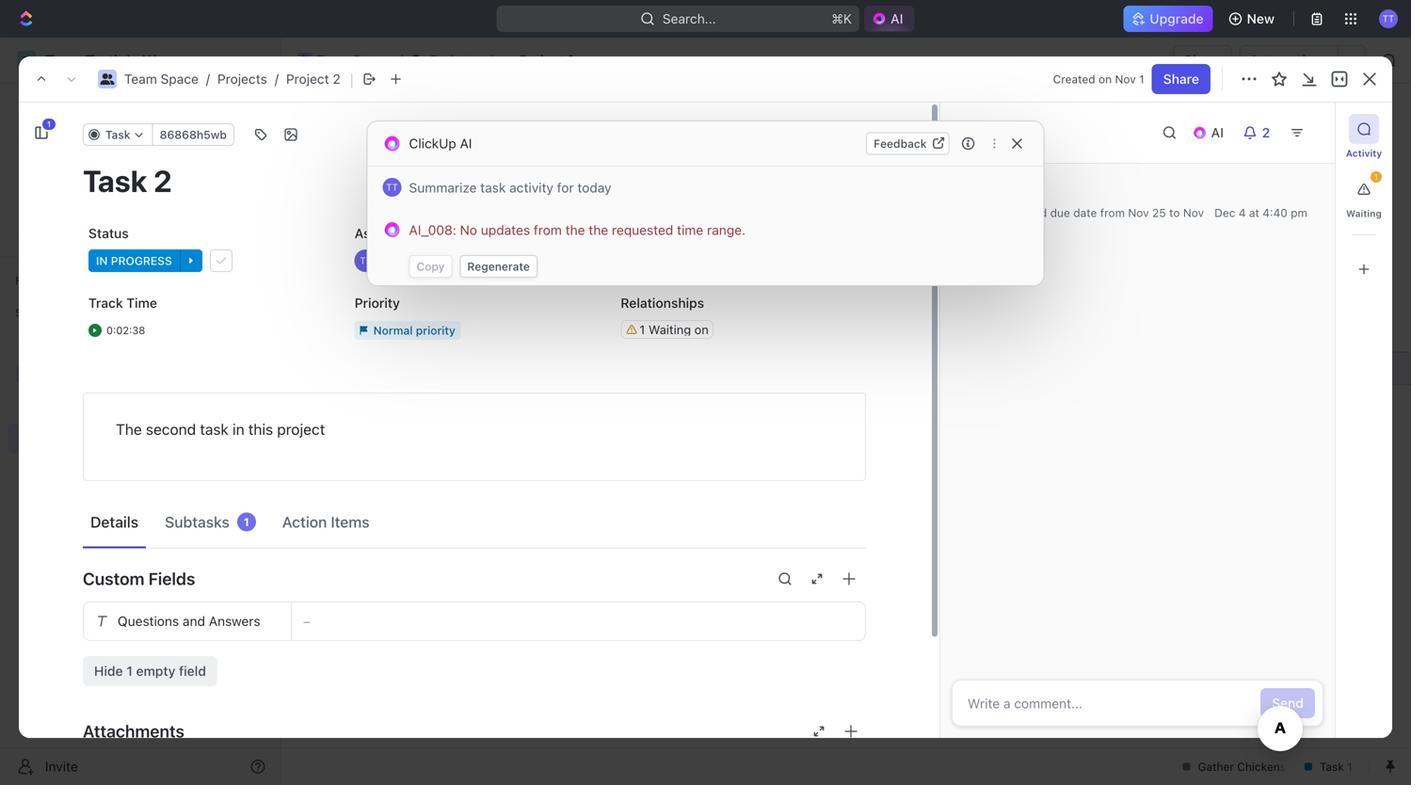 Task type: describe. For each thing, give the bounding box(es) containing it.
space for team space
[[353, 52, 391, 68]]

progress
[[366, 267, 427, 280]]

table
[[571, 175, 605, 190]]

86868h5wb
[[160, 128, 227, 141]]

search...
[[663, 11, 716, 26]]

regenerate button
[[460, 255, 538, 278]]

empty
[[136, 663, 176, 679]]

summarize
[[409, 180, 477, 195]]

automations
[[1250, 52, 1329, 68]]

add task for bottommost add task button
[[380, 394, 435, 409]]

custom fields element
[[83, 602, 866, 687]]

inbox
[[45, 130, 78, 146]]

changed
[[1001, 206, 1048, 219]]

1 vertical spatial project 2
[[327, 113, 439, 144]]

2 vertical spatial add task button
[[371, 390, 443, 413]]

items
[[331, 513, 370, 531]]

task 2
[[380, 361, 420, 376]]

details button
[[83, 505, 146, 540]]

send
[[1272, 696, 1304, 711]]

new
[[1248, 11, 1275, 26]]

add for add task button to the top
[[1276, 121, 1301, 137]]

task down task 1
[[380, 361, 408, 376]]

attachments button
[[83, 709, 866, 754]]

this
[[248, 421, 273, 438]]

team for team space / projects / project 2 |
[[124, 71, 157, 87]]

copy button
[[409, 255, 452, 278]]

sidebar navigation
[[0, 38, 282, 785]]

1 horizontal spatial 25
[[1153, 206, 1167, 219]]

feedback
[[874, 137, 927, 150]]

0 horizontal spatial task
[[200, 421, 229, 438]]

0 vertical spatial in
[[351, 267, 363, 280]]

add for bottommost add task button
[[380, 394, 404, 409]]

projects inside tree
[[57, 399, 106, 414]]

custom fields button
[[83, 557, 866, 602]]

due
[[621, 226, 646, 241]]

automations button
[[1241, 46, 1338, 74]]

search button
[[1089, 170, 1162, 196]]

to inside task sidebar content section
[[1170, 206, 1180, 219]]

project
[[277, 421, 325, 438]]

no
[[460, 222, 477, 238]]

changed due date from nov 25 to
[[998, 206, 1184, 219]]

dec
[[1215, 206, 1236, 219]]

priority
[[355, 295, 400, 311]]

hide
[[94, 663, 123, 679]]

summarize task activity for today
[[409, 180, 612, 195]]

1 vertical spatial user group image
[[100, 73, 114, 85]]

projects link inside tree
[[57, 392, 220, 422]]

status
[[89, 226, 129, 241]]

upgrade link
[[1124, 6, 1214, 32]]

4
[[1239, 206, 1247, 219]]

0 vertical spatial project 2
[[520, 52, 575, 68]]

activity inside task sidebar content section
[[963, 121, 1029, 144]]

clickup ai
[[409, 136, 472, 151]]

assigned
[[355, 226, 412, 241]]

2 horizontal spatial projects
[[430, 52, 480, 68]]

team for team space
[[316, 52, 349, 68]]

date
[[649, 226, 678, 241]]

ai
[[460, 136, 472, 151]]

dashboards link
[[8, 187, 273, 218]]

new button
[[1221, 4, 1286, 34]]

list link
[[419, 170, 446, 196]]

task sidebar navigation tab list
[[1344, 114, 1385, 284]]

answers
[[209, 614, 260, 629]]

for
[[557, 180, 574, 195]]

1 button inside task sidebar navigation tab list
[[1350, 171, 1383, 204]]

Edit task name text field
[[83, 163, 866, 199]]

questions and answers
[[118, 614, 260, 629]]

table link
[[568, 170, 605, 196]]

track time
[[89, 295, 157, 311]]

nov right created at the right top
[[1116, 73, 1136, 86]]

0 horizontal spatial waiting
[[649, 323, 691, 337]]

time
[[127, 295, 157, 311]]

board
[[351, 175, 388, 190]]

space for team space / projects / project 2 |
[[161, 71, 199, 87]]

⌘k
[[832, 11, 852, 26]]

task down automations "button"
[[1304, 121, 1333, 137]]

regenerate
[[468, 260, 530, 273]]

pm
[[1291, 206, 1308, 219]]

1 vertical spatial in
[[233, 421, 245, 438]]

activity
[[510, 180, 554, 195]]

team space
[[316, 52, 391, 68]]

waiting inside task sidebar navigation tab list
[[1347, 208, 1382, 219]]

add task for add task button to the top
[[1276, 121, 1333, 137]]

created
[[1054, 73, 1096, 86]]

time
[[677, 222, 704, 238]]

range.
[[707, 222, 746, 238]]

1 horizontal spatial add
[[508, 267, 530, 280]]

action items button
[[275, 505, 377, 540]]

4:40
[[1263, 206, 1288, 219]]

copy
[[417, 260, 445, 273]]



Task type: locate. For each thing, give the bounding box(es) containing it.
2 horizontal spatial add task
[[1276, 121, 1333, 137]]

1 vertical spatial add
[[508, 267, 530, 280]]

due
[[1051, 206, 1071, 219]]

1 horizontal spatial activity
[[1347, 148, 1383, 159]]

from for updates
[[534, 222, 562, 238]]

1 horizontal spatial the
[[589, 222, 609, 238]]

at
[[1250, 206, 1260, 219]]

today
[[578, 180, 612, 195]]

0 vertical spatial add task button
[[1264, 114, 1344, 144]]

project inside team space / projects / project 2 |
[[286, 71, 329, 87]]

action
[[282, 513, 327, 531]]

from
[[1101, 206, 1125, 219], [534, 222, 562, 238]]

0 vertical spatial share
[[1185, 52, 1221, 68]]

tt
[[386, 182, 398, 193]]

1 vertical spatial activity
[[1347, 148, 1383, 159]]

0 horizontal spatial add task button
[[371, 390, 443, 413]]

the
[[116, 421, 142, 438]]

nov inside nov 25
[[1184, 206, 1205, 219]]

2
[[567, 52, 575, 68], [333, 71, 341, 87], [417, 113, 433, 144], [449, 267, 456, 280], [412, 361, 420, 376]]

updates
[[481, 222, 530, 238]]

task down task 2 at the left top of the page
[[407, 394, 435, 409]]

0 vertical spatial task
[[481, 180, 506, 195]]

to left dec on the top of the page
[[1170, 206, 1180, 219]]

task
[[481, 180, 506, 195], [200, 421, 229, 438]]

questions
[[118, 614, 179, 629]]

the
[[566, 222, 585, 238], [589, 222, 609, 238]]

task left activity
[[481, 180, 506, 195]]

subtasks
[[165, 513, 230, 531]]

0 horizontal spatial add task
[[380, 394, 435, 409]]

projects inside team space / projects / project 2 |
[[218, 71, 267, 87]]

0 horizontal spatial the
[[566, 222, 585, 238]]

2 vertical spatial add task
[[380, 394, 435, 409]]

ai_008:
[[409, 222, 457, 238]]

from inside task sidebar content section
[[1101, 206, 1125, 219]]

projects tree
[[8, 328, 273, 582]]

86868h5wb button
[[152, 123, 234, 146]]

0 vertical spatial add
[[1276, 121, 1301, 137]]

due date
[[621, 226, 678, 241]]

task 1
[[380, 328, 418, 343]]

add down task 2 at the left top of the page
[[380, 394, 404, 409]]

custom
[[83, 569, 145, 589]]

1 vertical spatial add task button
[[485, 262, 565, 285]]

track
[[89, 295, 123, 311]]

the left due
[[589, 222, 609, 238]]

add task button down task 2 at the left top of the page
[[371, 390, 443, 413]]

board link
[[348, 170, 388, 196]]

user group image
[[299, 56, 311, 65], [100, 73, 114, 85]]

spaces
[[15, 306, 55, 319]]

1 horizontal spatial task
[[481, 180, 506, 195]]

add down automations "button"
[[1276, 121, 1301, 137]]

1 horizontal spatial project 2 link
[[496, 49, 580, 72]]

project
[[520, 52, 564, 68], [286, 71, 329, 87], [327, 113, 411, 144]]

1 vertical spatial 25
[[979, 221, 992, 235]]

0 vertical spatial space
[[353, 52, 391, 68]]

from right date
[[1101, 206, 1125, 219]]

user group image left team space
[[299, 56, 311, 65]]

created on nov 1
[[1054, 73, 1145, 86]]

add task button
[[1264, 114, 1344, 144], [485, 262, 565, 285], [371, 390, 443, 413]]

0 vertical spatial waiting
[[1347, 208, 1382, 219]]

action items
[[282, 513, 370, 531]]

calendar
[[480, 175, 536, 190]]

in progress
[[351, 267, 427, 280]]

add task
[[1276, 121, 1333, 137], [508, 267, 558, 280], [380, 394, 435, 409]]

favorites
[[15, 274, 65, 287]]

1 vertical spatial task
[[200, 421, 229, 438]]

1 horizontal spatial team
[[316, 52, 349, 68]]

1 horizontal spatial user group image
[[299, 56, 311, 65]]

1 horizontal spatial projects
[[218, 71, 267, 87]]

1 horizontal spatial waiting
[[1347, 208, 1382, 219]]

1 horizontal spatial to
[[1170, 206, 1180, 219]]

projects link
[[407, 49, 485, 72], [218, 71, 267, 87], [57, 392, 220, 422]]

0 horizontal spatial project 2
[[327, 113, 439, 144]]

1 button
[[26, 118, 57, 148], [1350, 171, 1383, 204], [422, 326, 448, 345], [423, 359, 450, 378]]

activity inside task sidebar navigation tab list
[[1347, 148, 1383, 159]]

task up task 2 at the left top of the page
[[380, 328, 408, 343]]

hide 1 empty field
[[94, 663, 206, 679]]

upgrade
[[1150, 11, 1204, 26]]

in left this
[[233, 421, 245, 438]]

0 vertical spatial 25
[[1153, 206, 1167, 219]]

1 horizontal spatial add task button
[[485, 262, 565, 285]]

1 inside custom fields "element"
[[126, 663, 133, 679]]

add task button down automations "button"
[[1264, 114, 1344, 144]]

waiting right pm
[[1347, 208, 1382, 219]]

invite
[[45, 759, 78, 775]]

1 horizontal spatial add task
[[508, 267, 558, 280]]

1 vertical spatial from
[[534, 222, 562, 238]]

1 vertical spatial waiting
[[649, 323, 691, 337]]

2 horizontal spatial add task button
[[1264, 114, 1344, 144]]

second
[[146, 421, 196, 438]]

0 vertical spatial to
[[1170, 206, 1180, 219]]

calendar link
[[477, 170, 536, 196]]

1 vertical spatial add task
[[508, 267, 558, 280]]

2 inside team space / projects / project 2 |
[[333, 71, 341, 87]]

relationships
[[621, 295, 705, 311]]

share
[[1185, 52, 1221, 68], [1164, 71, 1200, 87]]

add task down updates
[[508, 267, 558, 280]]

feedback button
[[867, 132, 950, 155]]

task
[[1304, 121, 1333, 137], [533, 267, 558, 280], [380, 328, 408, 343], [380, 361, 408, 376], [407, 394, 435, 409]]

1 horizontal spatial from
[[1101, 206, 1125, 219]]

2 vertical spatial projects
[[57, 399, 106, 414]]

in
[[351, 267, 363, 280], [233, 421, 245, 438]]

0 vertical spatial project
[[520, 52, 564, 68]]

on down relationships
[[695, 323, 709, 337]]

fields
[[149, 569, 195, 589]]

0 horizontal spatial space
[[161, 71, 199, 87]]

team space link
[[293, 49, 395, 72], [124, 71, 199, 87]]

and
[[183, 614, 205, 629]]

the down for
[[566, 222, 585, 238]]

0 horizontal spatial projects
[[57, 399, 106, 414]]

1 vertical spatial to
[[416, 226, 428, 241]]

from right updates
[[534, 222, 562, 238]]

user group image up home link
[[100, 73, 114, 85]]

task right regenerate
[[533, 267, 558, 280]]

dec 4 at 4:40 pm
[[1215, 206, 1308, 219]]

0 horizontal spatial team
[[124, 71, 157, 87]]

0 horizontal spatial activity
[[963, 121, 1029, 144]]

1 vertical spatial team
[[124, 71, 157, 87]]

nov left dec on the top of the page
[[1184, 206, 1205, 219]]

0 horizontal spatial team space link
[[124, 71, 199, 87]]

team space / projects / project 2 |
[[124, 70, 354, 89]]

2 the from the left
[[589, 222, 609, 238]]

nov 25
[[979, 206, 1205, 235]]

space up |
[[353, 52, 391, 68]]

activity
[[963, 121, 1029, 144], [1347, 148, 1383, 159]]

0 horizontal spatial user group image
[[100, 73, 114, 85]]

0 horizontal spatial on
[[695, 323, 709, 337]]

0 vertical spatial activity
[[963, 121, 1029, 144]]

home link
[[8, 91, 273, 121]]

1 horizontal spatial team space link
[[293, 49, 395, 72]]

favorites button
[[8, 269, 84, 292]]

to up copy
[[416, 226, 428, 241]]

waiting down relationships
[[649, 323, 691, 337]]

Search tasks... text field
[[1177, 214, 1366, 243]]

add task down task 2 at the left top of the page
[[380, 394, 435, 409]]

0 horizontal spatial project 2 link
[[286, 71, 341, 87]]

1 the from the left
[[566, 222, 585, 238]]

0 vertical spatial on
[[1099, 73, 1112, 86]]

2 horizontal spatial add
[[1276, 121, 1301, 137]]

on right created at the right top
[[1099, 73, 1112, 86]]

2 vertical spatial add
[[380, 394, 404, 409]]

assigned to
[[355, 226, 428, 241]]

1 horizontal spatial space
[[353, 52, 391, 68]]

1 vertical spatial space
[[161, 71, 199, 87]]

1 inside task sidebar navigation tab list
[[1375, 173, 1379, 181]]

projects
[[430, 52, 480, 68], [218, 71, 267, 87], [57, 399, 106, 414]]

1
[[1140, 73, 1145, 86], [47, 120, 51, 129], [1375, 173, 1379, 181], [640, 323, 645, 337], [412, 328, 418, 343], [439, 329, 445, 342], [441, 362, 447, 375], [244, 516, 249, 529], [126, 663, 133, 679]]

home
[[45, 98, 81, 114]]

attachments
[[83, 721, 185, 742]]

1 vertical spatial share
[[1164, 71, 1200, 87]]

0 horizontal spatial from
[[534, 222, 562, 238]]

1 horizontal spatial on
[[1099, 73, 1112, 86]]

0 vertical spatial from
[[1101, 206, 1125, 219]]

1 waiting on
[[640, 323, 709, 337]]

task sidebar content section
[[940, 103, 1335, 738]]

list
[[423, 175, 446, 190]]

clickup
[[409, 136, 457, 151]]

1 vertical spatial project
[[286, 71, 329, 87]]

requested
[[612, 222, 674, 238]]

user group image
[[19, 369, 33, 380]]

1 vertical spatial projects
[[218, 71, 267, 87]]

search
[[1113, 175, 1157, 190]]

25 inside nov 25
[[979, 221, 992, 235]]

1 horizontal spatial in
[[351, 267, 363, 280]]

2 vertical spatial project
[[327, 113, 411, 144]]

add task button down updates
[[485, 262, 565, 285]]

0 horizontal spatial in
[[233, 421, 245, 438]]

0 horizontal spatial to
[[416, 226, 428, 241]]

1 horizontal spatial project 2
[[520, 52, 575, 68]]

0 vertical spatial team
[[316, 52, 349, 68]]

in up priority
[[351, 267, 363, 280]]

0 horizontal spatial add
[[380, 394, 404, 409]]

send button
[[1261, 688, 1316, 719]]

field
[[179, 663, 206, 679]]

custom fields
[[83, 569, 195, 589]]

0 vertical spatial user group image
[[299, 56, 311, 65]]

0 horizontal spatial 25
[[979, 221, 992, 235]]

add task down automations "button"
[[1276, 121, 1333, 137]]

on
[[1099, 73, 1112, 86], [695, 323, 709, 337]]

nov down search at top
[[1129, 206, 1150, 219]]

the second task in this project
[[116, 421, 325, 438]]

to
[[1170, 206, 1180, 219], [416, 226, 428, 241]]

waiting
[[1347, 208, 1382, 219], [649, 323, 691, 337]]

0 vertical spatial projects
[[430, 52, 480, 68]]

team inside team space / projects / project 2 |
[[124, 71, 157, 87]]

1 vertical spatial on
[[695, 323, 709, 337]]

0 vertical spatial add task
[[1276, 121, 1333, 137]]

space
[[353, 52, 391, 68], [161, 71, 199, 87]]

project inside the project 2 link
[[520, 52, 564, 68]]

project 2 link
[[496, 49, 580, 72], [286, 71, 341, 87]]

from for date
[[1101, 206, 1125, 219]]

date
[[1074, 206, 1098, 219]]

task right second
[[200, 421, 229, 438]]

space up home link
[[161, 71, 199, 87]]

space inside team space / projects / project 2 |
[[161, 71, 199, 87]]

add down updates
[[508, 267, 530, 280]]



Task type: vqa. For each thing, say whether or not it's contained in the screenshot.
empty
yes



